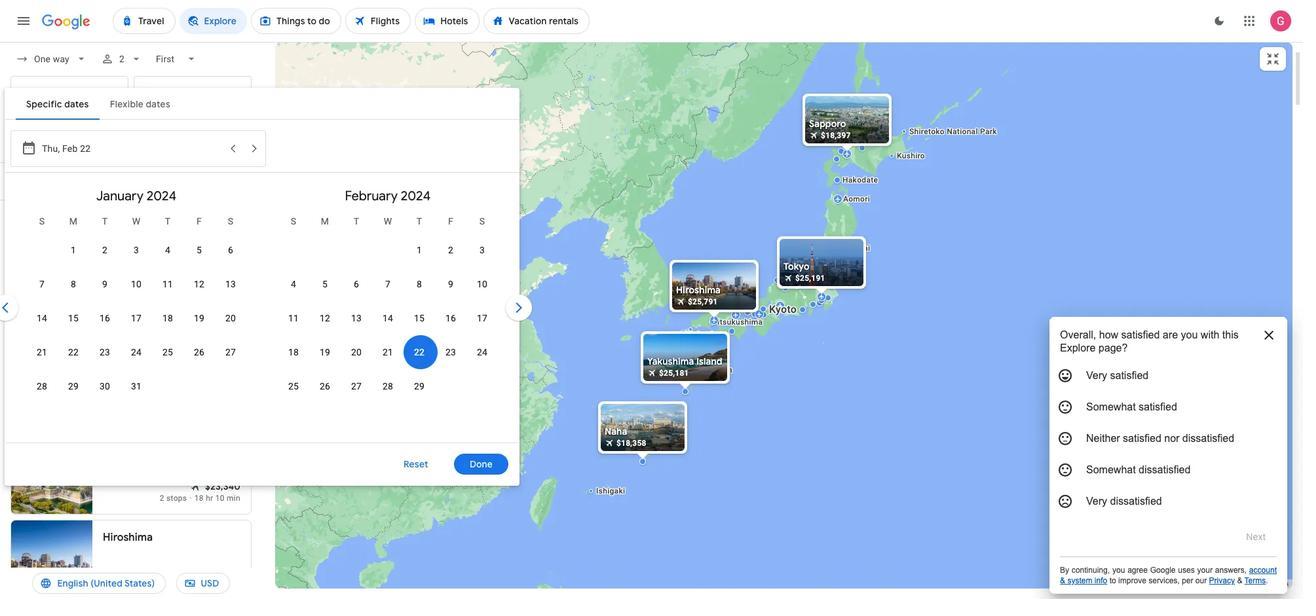 Task type: describe. For each thing, give the bounding box(es) containing it.
sun, feb 18 element
[[288, 346, 299, 359]]

29 for mon, jan 29 element
[[68, 381, 79, 392]]

1 14 button from the left
[[26, 303, 58, 334]]

25 for sun, feb 25 element
[[288, 381, 299, 392]]

row containing 18
[[278, 336, 498, 370]]

filters form
[[0, 42, 535, 486]]

terms link
[[1270, 581, 1289, 588]]

main menu image
[[16, 13, 31, 29]]

3 t from the left
[[354, 216, 359, 227]]

kagoshima
[[691, 365, 733, 375]]

27 for tue, feb 27 element
[[351, 381, 362, 392]]

18 hr 10 min
[[195, 494, 241, 503]]

google,
[[1194, 581, 1217, 588]]

28 for "sun, jan 28" element
[[37, 381, 47, 392]]

2 stops
[[160, 494, 187, 503]]

18397 US dollars text field
[[821, 131, 851, 140]]

english
[[57, 578, 88, 590]]

12 for mon, feb 12 element
[[320, 313, 330, 324]]

row containing 28
[[26, 370, 152, 404]]

0 vertical spatial 25191 us dollars text field
[[795, 274, 825, 283]]

1 horizontal spatial 6 button
[[341, 269, 372, 300]]

0 vertical spatial 20 button
[[215, 303, 246, 334]]

row containing 14
[[26, 301, 246, 336]]

Departure text field
[[42, 121, 207, 157]]

28 for 'wed, feb 28' element on the left
[[383, 381, 393, 392]]

stops
[[167, 494, 187, 503]]

2024 for february 2024
[[401, 188, 431, 204]]

row up fri, feb 9 element
[[404, 228, 498, 267]]

tokyo for left $25,191 text field
[[103, 241, 132, 254]]

wed, feb 28 element
[[383, 380, 393, 393]]

$18,397
[[821, 131, 851, 140]]

1 for february 2024
[[417, 245, 422, 256]]

f for january 2024
[[197, 216, 202, 227]]

sat, jan 20 element
[[225, 312, 236, 325]]

next image
[[503, 292, 535, 324]]

itsukushima
[[717, 318, 763, 327]]

25791 US dollars text field
[[208, 577, 241, 590]]

about these results
[[164, 212, 235, 221]]

m for february 2024
[[321, 216, 329, 227]]

february 2024 row group
[[262, 178, 514, 438]]

1 29 button from the left
[[58, 371, 89, 402]]

reset button
[[388, 454, 444, 475]]

$25,791 for 25791 us dollars text field
[[688, 297, 718, 306]]

0 horizontal spatial $25,191
[[209, 287, 241, 299]]

3 for february 2024
[[480, 245, 485, 256]]

18 for 18 hr 10 min
[[195, 494, 204, 503]]

1 horizontal spatial 11 button
[[278, 303, 309, 334]]

yakushima island
[[647, 356, 722, 367]]

2 for 2 stops
[[160, 494, 164, 503]]

0 horizontal spatial 4 button
[[152, 235, 184, 266]]

18 for sun, feb 18 "element"
[[288, 347, 299, 358]]

18 for thu, jan 18 element
[[162, 313, 173, 324]]

17 for the wed, jan 17 element
[[131, 313, 142, 324]]

fri, feb 9 element
[[448, 278, 454, 291]]

1 24 button from the left
[[121, 337, 152, 368]]

thu, feb 1 element
[[417, 244, 422, 257]]

sun, feb 11 element
[[288, 312, 299, 325]]

(united
[[91, 578, 123, 590]]

14 for sun, jan 14 element
[[37, 313, 47, 324]]

terms
[[1270, 581, 1289, 588]]

2 16 button from the left
[[435, 303, 467, 334]]

wed, feb 21 element
[[383, 346, 393, 359]]

sapporo
[[809, 118, 846, 129]]

sat, feb 17 element
[[477, 312, 488, 325]]

0 vertical spatial 5 button
[[184, 235, 215, 266]]

hakodate
[[842, 175, 878, 184]]

fri, jan 26 element
[[194, 346, 205, 359]]

fri, feb 2 element
[[448, 244, 454, 257]]

0 horizontal spatial 11 button
[[152, 269, 184, 300]]

2024 for january 2024
[[147, 188, 177, 204]]

sat, jan 27 element
[[225, 346, 236, 359]]

these
[[188, 212, 208, 221]]

1 16 button from the left
[[89, 303, 121, 334]]

fri, jan 19 element
[[194, 312, 205, 325]]

mon, jan 1 element
[[71, 244, 76, 257]]

2 23 button from the left
[[435, 337, 467, 368]]

17 for sat, feb 17 element
[[477, 313, 488, 324]]

1 28 button from the left
[[26, 371, 58, 402]]

usd button
[[176, 568, 230, 600]]

2 21 button from the left
[[372, 337, 404, 368]]

sat, jan 6 element
[[228, 244, 233, 257]]

january 2024
[[96, 188, 177, 204]]

wed, jan 3 element
[[134, 244, 139, 257]]

1 button for january 2024
[[58, 235, 89, 266]]

2 t from the left
[[165, 216, 171, 227]]

Departure text field
[[42, 131, 222, 166]]

wed, feb 14 element
[[383, 312, 393, 325]]

0 vertical spatial 6 button
[[215, 235, 246, 266]]

sendai
[[845, 243, 870, 253]]

fri, jan 12 element
[[194, 278, 205, 291]]

sun, jan 28 element
[[37, 380, 47, 393]]

9 button inside january 2024 row group
[[89, 269, 121, 300]]

f for february 2024
[[448, 216, 453, 227]]

3 button for january 2024
[[121, 235, 152, 266]]

tue, jan 16 element
[[100, 312, 110, 325]]

1 17 button from the left
[[121, 303, 152, 334]]

fri, feb 23 element
[[446, 346, 456, 359]]

hr
[[206, 494, 213, 503]]

21 for wed, feb 21 element in the bottom left of the page
[[383, 347, 393, 358]]

1 vertical spatial 25 button
[[278, 371, 309, 402]]

1 horizontal spatial 18 button
[[278, 337, 309, 368]]

24 for sat, feb 24 element
[[477, 347, 488, 358]]

21 for the sun, jan 21 element
[[37, 347, 47, 358]]

mobility
[[1238, 581, 1262, 588]]

$25,191 inside the map 'region'
[[795, 274, 825, 283]]

done
[[470, 459, 493, 471]]

30 button
[[89, 371, 121, 402]]

sun, jan 14 element
[[37, 312, 47, 325]]

tmap
[[1219, 581, 1236, 588]]

©2023
[[1172, 581, 1193, 588]]

kyoto button
[[10, 326, 252, 418]]

20 for tue, feb 20 'element'
[[351, 347, 362, 358]]

31
[[131, 381, 142, 392]]

naha
[[605, 426, 627, 437]]

w for february
[[384, 216, 392, 227]]

25791 US dollars text field
[[688, 297, 718, 306]]

$18,358
[[616, 439, 646, 448]]

5 for mon, feb 5 element
[[322, 279, 328, 290]]

23340 US dollars text field
[[205, 480, 241, 493]]

island
[[696, 356, 722, 367]]

done button
[[454, 454, 509, 475]]

$25,791 for 25791 us dollars text box
[[208, 578, 241, 590]]

keyboard
[[1077, 581, 1104, 588]]

11 for the sun, feb 11 element at the left bottom of page
[[288, 313, 299, 324]]

map data ©2023 google, tmap mobility
[[1142, 581, 1262, 588]]

7 for sun, jan 7 element
[[39, 279, 45, 290]]

mon, jan 15 element
[[68, 312, 79, 325]]

2 button for february 2024
[[435, 235, 467, 266]]

0 horizontal spatial 13 button
[[215, 269, 246, 300]]

february
[[345, 188, 398, 204]]

5 for fri, jan 5 element
[[197, 245, 202, 256]]

mon, jan 22 element
[[68, 346, 79, 359]]

1 21 button from the left
[[26, 337, 58, 368]]

map region
[[249, 28, 1304, 600]]

1 horizontal spatial 20 button
[[341, 337, 372, 368]]

14 for wed, feb 14 element
[[383, 313, 393, 324]]

1 button for february 2024
[[404, 235, 435, 266]]

sat, feb 10 element
[[477, 278, 488, 291]]

fri, jan 5 element
[[197, 244, 202, 257]]

0 horizontal spatial 26 button
[[184, 337, 215, 368]]

25181 US dollars text field
[[659, 369, 689, 378]]

6 for sat, jan 6 element
[[228, 245, 233, 256]]

row containing 25
[[278, 370, 435, 404]]

wed, feb 7 element
[[385, 278, 391, 291]]

yakushima
[[647, 356, 694, 367]]

10 for sat, feb 10 element
[[477, 279, 488, 290]]

january
[[96, 188, 144, 204]]

english (united states) button
[[32, 568, 165, 600]]

19 for fri, jan 19 "element"
[[194, 313, 205, 324]]

31 button
[[121, 371, 152, 402]]

4 t from the left
[[417, 216, 422, 227]]

row down about
[[58, 228, 246, 267]]

sun, feb 4 element
[[291, 278, 296, 291]]

$25,181
[[659, 369, 689, 378]]

13 for 'tue, feb 13' element
[[351, 313, 362, 324]]

mon, feb 26 element
[[320, 380, 330, 393]]

m for january 2024
[[69, 216, 77, 227]]

1 vertical spatial 19 button
[[309, 337, 341, 368]]

shiretoko
[[909, 127, 945, 136]]

english (united states)
[[57, 578, 155, 590]]

ishigaki
[[596, 487, 625, 496]]

27 for sat, jan 27 element
[[225, 347, 236, 358]]

wed, jan 24 element
[[131, 346, 142, 359]]

thu, jan 4 element
[[165, 244, 170, 257]]

mon, feb 19 element
[[320, 346, 330, 359]]

0 vertical spatial 27 button
[[215, 337, 246, 368]]

0 vertical spatial 25 button
[[152, 337, 184, 368]]

15 for mon, jan 15 element
[[68, 313, 79, 324]]

park
[[980, 127, 997, 136]]

kanazawa
[[782, 276, 820, 285]]

0 vertical spatial 18 button
[[152, 303, 184, 334]]

4 for thu, jan 4 element
[[165, 245, 170, 256]]

osaka
[[103, 435, 134, 448]]

0 horizontal spatial 25191 us dollars text field
[[209, 286, 241, 300]]

26 for mon, feb 26 element on the left bottom
[[320, 381, 330, 392]]

thu, jan 25 element
[[162, 346, 173, 359]]

tue, feb 20 element
[[351, 346, 362, 359]]

grid inside filters form
[[10, 178, 514, 451]]

tokyo for the top $25,191 text field
[[783, 261, 810, 272]]

1 horizontal spatial 10
[[215, 494, 225, 503]]

thu, jan 11 element
[[162, 278, 173, 291]]

9 button inside february 2024 row group
[[435, 269, 467, 300]]

1 23 button from the left
[[89, 337, 121, 368]]



Task type: locate. For each thing, give the bounding box(es) containing it.
14 button right 'tue, feb 13' element
[[372, 303, 404, 334]]

8 for thu, feb 8 element
[[417, 279, 422, 290]]

16 button right 'thu, feb 15' element
[[435, 303, 467, 334]]

3 right fri, feb 2 element
[[480, 245, 485, 256]]

17 inside january 2024 row group
[[131, 313, 142, 324]]

28 inside january 2024 row group
[[37, 381, 47, 392]]

s
[[39, 216, 45, 227], [228, 216, 233, 227], [291, 216, 296, 227], [480, 216, 485, 227]]

9 button
[[89, 269, 121, 300], [435, 269, 467, 300]]

2 s from the left
[[228, 216, 233, 227]]

26 button right sun, feb 25 element
[[309, 371, 341, 402]]

2024 inside january 2024 row group
[[147, 188, 177, 204]]

10 inside february 2024 row group
[[477, 279, 488, 290]]

1 horizontal spatial 19 button
[[309, 337, 341, 368]]

25 left mon, feb 26 element on the left bottom
[[288, 381, 299, 392]]

17 right tue, jan 16 element
[[131, 313, 142, 324]]

1 horizontal spatial 24
[[477, 347, 488, 358]]

21
[[37, 347, 47, 358], [383, 347, 393, 358]]

2 17 from the left
[[477, 313, 488, 324]]

18 right the wed, jan 17 element
[[162, 313, 173, 324]]

2 for tue, jan 2 element
[[102, 245, 108, 256]]

2 2 button from the left
[[435, 235, 467, 266]]

19 right thu, jan 18 element
[[194, 313, 205, 324]]

0 vertical spatial 6
[[228, 245, 233, 256]]

2 9 button from the left
[[435, 269, 467, 300]]

mon, feb 5 element
[[322, 278, 328, 291]]

12 right the sun, feb 11 element at the left bottom of page
[[320, 313, 330, 324]]

20 right fri, jan 19 "element"
[[225, 313, 236, 324]]

loading results progress bar
[[0, 42, 1304, 45]]

2 f from the left
[[448, 216, 453, 227]]

2 3 from the left
[[480, 245, 485, 256]]

5 button
[[184, 235, 215, 266], [309, 269, 341, 300]]

0 vertical spatial 26
[[194, 347, 205, 358]]

6 button right fri, jan 5 element
[[215, 235, 246, 266]]

29 inside february 2024 row group
[[414, 381, 425, 392]]

row
[[58, 228, 246, 267], [404, 228, 498, 267], [26, 267, 246, 301], [278, 267, 498, 301], [26, 301, 246, 336], [278, 301, 498, 336], [26, 336, 246, 370], [278, 336, 498, 370], [26, 370, 152, 404], [278, 370, 435, 404]]

0 horizontal spatial 2 button
[[89, 235, 121, 266]]

1 horizontal spatial 8
[[417, 279, 422, 290]]

view smaller map image
[[1266, 51, 1281, 67]]

0 horizontal spatial 14
[[37, 313, 47, 324]]

9 inside january 2024 row group
[[102, 279, 108, 290]]

1 horizontal spatial 12
[[320, 313, 330, 324]]

1 horizontal spatial 27 button
[[341, 371, 372, 402]]

w down january 2024
[[132, 216, 140, 227]]

1 vertical spatial kyoto
[[103, 338, 132, 351]]

11 left mon, feb 12 element
[[288, 313, 299, 324]]

10 right the hr
[[215, 494, 225, 503]]

0 vertical spatial kyoto
[[769, 303, 797, 316]]

1 horizontal spatial 7 button
[[372, 269, 404, 300]]

20 for the sat, jan 20 element
[[225, 313, 236, 324]]

0 horizontal spatial 20
[[225, 313, 236, 324]]

2 vertical spatial 18
[[195, 494, 204, 503]]

previous image
[[0, 292, 21, 324]]

None field
[[10, 47, 93, 71], [151, 47, 203, 71], [10, 47, 93, 71], [151, 47, 203, 71]]

0 horizontal spatial 1
[[71, 245, 76, 256]]

2 14 button from the left
[[372, 303, 404, 334]]

2 inside january 2024 row group
[[102, 245, 108, 256]]

w inside february 2024 row group
[[384, 216, 392, 227]]

0 horizontal spatial 9 button
[[89, 269, 121, 300]]

27 inside january 2024 row group
[[225, 347, 236, 358]]

15 button right wed, feb 14 element
[[404, 303, 435, 334]]

26 left sat, jan 27 element
[[194, 347, 205, 358]]

1 2 button from the left
[[89, 235, 121, 266]]

1 2024 from the left
[[147, 188, 177, 204]]

28 button left thu, feb 29 element
[[372, 371, 404, 402]]

hiroshima inside the map 'region'
[[676, 284, 721, 296]]

4 for sun, feb 4 element
[[291, 279, 296, 290]]

24 button inside row group
[[467, 337, 498, 368]]

0 horizontal spatial 28 button
[[26, 371, 58, 402]]

15 inside february 2024 row group
[[414, 313, 425, 324]]

1 left tue, jan 2 element
[[71, 245, 76, 256]]

0 horizontal spatial 24
[[131, 347, 142, 358]]

sat, feb 3 element
[[480, 244, 485, 257]]

21 button left mon, jan 22 element
[[26, 337, 58, 368]]

29 inside january 2024 row group
[[68, 381, 79, 392]]

23 for tue, jan 23 element
[[100, 347, 110, 358]]

map
[[1142, 581, 1155, 588]]

11 inside february 2024 row group
[[288, 313, 299, 324]]

1 horizontal spatial 9
[[448, 279, 454, 290]]

1 horizontal spatial 22
[[414, 347, 425, 358]]

1 1 from the left
[[71, 245, 76, 256]]

20
[[225, 313, 236, 324], [351, 347, 362, 358]]

2 1 button from the left
[[404, 235, 435, 266]]

12 inside january 2024 row group
[[194, 279, 205, 290]]

2
[[119, 54, 124, 64], [102, 245, 108, 256], [448, 245, 454, 256], [160, 494, 164, 503]]

2 23 from the left
[[446, 347, 456, 358]]

16 button
[[89, 303, 121, 334], [435, 303, 467, 334]]

1 10 button from the left
[[121, 269, 152, 300]]

row down wed, feb 7 element
[[278, 301, 498, 336]]

1 8 from the left
[[71, 279, 76, 290]]

8 inside february 2024 row group
[[417, 279, 422, 290]]

0 vertical spatial $25,791
[[688, 297, 718, 306]]

2 22 button from the left
[[404, 337, 435, 368]]

0 vertical spatial 4 button
[[152, 235, 184, 266]]

19
[[194, 313, 205, 324], [320, 347, 330, 358]]

29 right 'wed, feb 28' element on the left
[[414, 381, 425, 392]]

11
[[162, 279, 173, 290], [288, 313, 299, 324]]

2 15 button from the left
[[404, 303, 435, 334]]

2024 inside february 2024 row group
[[401, 188, 431, 204]]

1 21 from the left
[[37, 347, 47, 358]]

25
[[162, 347, 173, 358], [288, 381, 299, 392]]

1 vertical spatial $25,191
[[209, 287, 241, 299]]

2 16 from the left
[[446, 313, 456, 324]]

12 left sat, jan 13 element
[[194, 279, 205, 290]]

2 29 from the left
[[414, 381, 425, 392]]

1 vertical spatial 18
[[288, 347, 299, 358]]

2 m from the left
[[321, 216, 329, 227]]

1 vertical spatial 11
[[288, 313, 299, 324]]

21 inside february 2024 row group
[[383, 347, 393, 358]]

6 button
[[215, 235, 246, 266], [341, 269, 372, 300]]

1 22 button from the left
[[58, 337, 89, 368]]

1 horizontal spatial 24 button
[[467, 337, 498, 368]]

2 inside february 2024 row group
[[448, 245, 454, 256]]

11 for the thu, jan 11 "element"
[[162, 279, 173, 290]]

1 button left tue, jan 2 element
[[58, 235, 89, 266]]

1 inside february 2024 row group
[[417, 245, 422, 256]]

19 for mon, feb 19 element
[[320, 347, 330, 358]]

2 button right thu, feb 1 element on the top left of page
[[435, 235, 467, 266]]

12 button inside january 2024 row group
[[184, 269, 215, 300]]

1 vertical spatial 13 button
[[341, 303, 372, 334]]

25 button
[[152, 337, 184, 368], [278, 371, 309, 402]]

1 vertical spatial hiroshima
[[103, 532, 153, 545]]

keyboard shortcuts
[[1077, 581, 1134, 588]]

18 inside january 2024 row group
[[162, 313, 173, 324]]

1 horizontal spatial 8 button
[[404, 269, 435, 300]]

row containing 4
[[278, 267, 498, 301]]

kyoto down tue, jan 16 element
[[103, 338, 132, 351]]

0 horizontal spatial 27
[[225, 347, 236, 358]]

18 inside february 2024 row group
[[288, 347, 299, 358]]

w inside january 2024 row group
[[132, 216, 140, 227]]

18358 US dollars text field
[[616, 439, 646, 448]]

thu, jan 18 element
[[162, 312, 173, 325]]

0 horizontal spatial 3
[[134, 245, 139, 256]]

0 vertical spatial tokyo
[[103, 241, 132, 254]]

20 button right mon, feb 19 element
[[341, 337, 372, 368]]

8 inside january 2024 row group
[[71, 279, 76, 290]]

8 for mon, jan 8 element
[[71, 279, 76, 290]]

tue, feb 13 element
[[351, 312, 362, 325]]

2 2024 from the left
[[401, 188, 431, 204]]

18 button right the wed, jan 17 element
[[152, 303, 184, 334]]

1 horizontal spatial 2024
[[401, 188, 431, 204]]

19 inside february 2024 row group
[[320, 347, 330, 358]]

grid
[[10, 178, 514, 451]]

mon, jan 8 element
[[71, 278, 76, 291]]

1 14 from the left
[[37, 313, 47, 324]]

27 button
[[215, 337, 246, 368], [341, 371, 372, 402]]

20 right mon, feb 19 element
[[351, 347, 362, 358]]

3 inside january 2024 row group
[[134, 245, 139, 256]]

24 right tue, jan 23 element
[[131, 347, 142, 358]]

16 inside february 2024 row group
[[446, 313, 456, 324]]

2 28 from the left
[[383, 381, 393, 392]]

m inside february 2024 row group
[[321, 216, 329, 227]]

sun, jan 21 element
[[37, 346, 47, 359]]

20 inside row group
[[351, 347, 362, 358]]

23 button left the wed, jan 24 element
[[89, 337, 121, 368]]

26 inside february 2024 row group
[[320, 381, 330, 392]]

fri, feb 16 element
[[446, 312, 456, 325]]

3 s from the left
[[291, 216, 296, 227]]

2 button inside row group
[[89, 235, 121, 266]]

13 right fri, jan 12 'element'
[[225, 279, 236, 290]]

26 right sun, feb 25 element
[[320, 381, 330, 392]]

17 right fri, feb 16 element
[[477, 313, 488, 324]]

mon, jan 29 element
[[68, 380, 79, 393]]

row down wed, feb 14 element
[[278, 336, 498, 370]]

sat, jan 13 element
[[225, 278, 236, 291]]

keyboard shortcuts button
[[1077, 580, 1134, 589]]

1 29 from the left
[[68, 381, 79, 392]]

15 inside january 2024 row group
[[68, 313, 79, 324]]

27 button right mon, feb 26 element on the left bottom
[[341, 371, 372, 402]]

1 button
[[58, 235, 89, 266], [404, 235, 435, 266]]

1 horizontal spatial 11
[[288, 313, 299, 324]]

27 inside february 2024 row group
[[351, 381, 362, 392]]

28 left mon, jan 29 element
[[37, 381, 47, 392]]

2 button
[[96, 43, 148, 75]]

16 inside january 2024 row group
[[100, 313, 110, 324]]

row containing 21
[[26, 336, 246, 370]]

hiroshima
[[676, 284, 721, 296], [103, 532, 153, 545]]

0 horizontal spatial 5 button
[[184, 235, 215, 266]]

11 button left fri, jan 12 'element'
[[152, 269, 184, 300]]

tokyo left wed, jan 3 element
[[103, 241, 132, 254]]

kyoto inside the map 'region'
[[769, 303, 797, 316]]

29 button
[[58, 371, 89, 402], [404, 371, 435, 402]]

29 button left tue, jan 30 element
[[58, 371, 89, 402]]

1 8 button from the left
[[58, 269, 89, 300]]

wed, jan 31 element
[[131, 380, 142, 393]]

24 for the wed, jan 24 element
[[131, 347, 142, 358]]

f inside january 2024 row group
[[197, 216, 202, 227]]

16 right mon, jan 15 element
[[100, 313, 110, 324]]

16
[[100, 313, 110, 324], [446, 313, 456, 324]]

6 for "tue, feb 6" element
[[354, 279, 359, 290]]

0 horizontal spatial w
[[132, 216, 140, 227]]

wed, jan 17 element
[[131, 312, 142, 325]]

2 8 from the left
[[417, 279, 422, 290]]

9 for tue, jan 9 element
[[102, 279, 108, 290]]

wed, jan 10 element
[[131, 278, 142, 291]]

1 1 button from the left
[[58, 235, 89, 266]]

6 left wed, feb 7 element
[[354, 279, 359, 290]]

1 7 button from the left
[[26, 269, 58, 300]]

2 button for january 2024
[[89, 235, 121, 266]]

2 button right mon, jan 1 element
[[89, 235, 121, 266]]

results
[[210, 212, 235, 221]]

12 button left sat, jan 13 element
[[184, 269, 215, 300]]

30
[[100, 381, 110, 392]]

change appearance image
[[1204, 5, 1235, 37]]

0 horizontal spatial 12 button
[[184, 269, 215, 300]]

0 horizontal spatial 22
[[68, 347, 79, 358]]

1 28 from the left
[[37, 381, 47, 392]]

1 horizontal spatial 12 button
[[309, 303, 341, 334]]

10
[[131, 279, 142, 290], [477, 279, 488, 290], [215, 494, 225, 503]]

w for january
[[132, 216, 140, 227]]

25 inside february 2024 row group
[[288, 381, 299, 392]]

4 inside january 2024 row group
[[165, 245, 170, 256]]

1 horizontal spatial tokyo
[[783, 261, 810, 272]]

0 horizontal spatial 18 button
[[152, 303, 184, 334]]

1 vertical spatial 4
[[291, 279, 296, 290]]

1 left fri, feb 2 element
[[417, 245, 422, 256]]

2 29 button from the left
[[404, 371, 435, 402]]

tue, feb 27 element
[[351, 380, 362, 393]]

6 inside february 2024 row group
[[354, 279, 359, 290]]

12 button
[[184, 269, 215, 300], [309, 303, 341, 334]]

tue, jan 2 element
[[102, 244, 108, 257]]

9
[[102, 279, 108, 290], [448, 279, 454, 290]]

23 button
[[89, 337, 121, 368], [435, 337, 467, 368]]

12 button inside february 2024 row group
[[309, 303, 341, 334]]

0 horizontal spatial m
[[69, 216, 77, 227]]

2 button
[[89, 235, 121, 266], [435, 235, 467, 266]]

0 vertical spatial 13 button
[[215, 269, 246, 300]]

1 button left fri, feb 2 element
[[404, 235, 435, 266]]

22 for mon, jan 22 element
[[68, 347, 79, 358]]

15 button
[[58, 303, 89, 334], [404, 303, 435, 334]]

1 horizontal spatial 22 button
[[404, 337, 435, 368]]

2 7 button from the left
[[372, 269, 404, 300]]

10 button
[[121, 269, 152, 300], [467, 269, 498, 300]]

21 button left thu, feb 22, departure date. element
[[372, 337, 404, 368]]

usd
[[201, 578, 219, 590]]

12 for fri, jan 12 'element'
[[194, 279, 205, 290]]

2 for fri, feb 2 element
[[448, 245, 454, 256]]

1 horizontal spatial 3
[[480, 245, 485, 256]]

13 right mon, feb 12 element
[[351, 313, 362, 324]]

0 horizontal spatial tokyo
[[103, 241, 132, 254]]

23
[[100, 347, 110, 358], [446, 347, 456, 358]]

18 left the hr
[[195, 494, 204, 503]]

0 vertical spatial 19
[[194, 313, 205, 324]]

15 right wed, feb 14 element
[[414, 313, 425, 324]]

19 inside january 2024 row group
[[194, 313, 205, 324]]

1 horizontal spatial 3 button
[[467, 235, 498, 266]]

nagasaki
[[681, 344, 715, 354]]

2024 right february
[[401, 188, 431, 204]]

m
[[69, 216, 77, 227], [321, 216, 329, 227]]

1 3 from the left
[[134, 245, 139, 256]]

0 horizontal spatial 21
[[37, 347, 47, 358]]

min
[[227, 494, 241, 503]]

0 vertical spatial 18
[[162, 313, 173, 324]]

8
[[71, 279, 76, 290], [417, 279, 422, 290]]

0 horizontal spatial 13
[[225, 279, 236, 290]]

19 right sun, feb 18 "element"
[[320, 347, 330, 358]]

1 vertical spatial 13
[[351, 313, 362, 324]]

15 for 'thu, feb 15' element
[[414, 313, 425, 324]]

m up mon, jan 1 element
[[69, 216, 77, 227]]

17 inside february 2024 row group
[[477, 313, 488, 324]]

national
[[947, 127, 978, 136]]

row up wed, feb 14 element
[[278, 267, 498, 301]]

9 right mon, jan 8 element
[[102, 279, 108, 290]]

20 button
[[215, 303, 246, 334], [341, 337, 372, 368]]

s up sun, jan 7 element
[[39, 216, 45, 227]]

tokyo
[[103, 241, 132, 254], [783, 261, 810, 272]]

mon, feb 12 element
[[320, 312, 330, 325]]

1 17 from the left
[[131, 313, 142, 324]]

14 right 'tue, feb 13' element
[[383, 313, 393, 324]]

sat, feb 24 element
[[477, 346, 488, 359]]

21 inside january 2024 row group
[[37, 347, 47, 358]]

1 vertical spatial 20 button
[[341, 337, 372, 368]]

4 button right wed, jan 3 element
[[152, 235, 184, 266]]

6 inside january 2024 row group
[[228, 245, 233, 256]]

2 10 button from the left
[[467, 269, 498, 300]]

2 inside 2 popup button
[[119, 54, 124, 64]]

4 s from the left
[[480, 216, 485, 227]]

19 button right sun, feb 18 "element"
[[309, 337, 341, 368]]

22 inside january 2024 row group
[[68, 347, 79, 358]]

27 right mon, feb 26 element on the left bottom
[[351, 381, 362, 392]]

1 23 from the left
[[100, 347, 110, 358]]

9 inside february 2024 row group
[[448, 279, 454, 290]]

tue, jan 23 element
[[100, 346, 110, 359]]

28 inside february 2024 row group
[[383, 381, 393, 392]]

tue, jan 9 element
[[102, 278, 108, 291]]

15 right sun, jan 14 element
[[68, 313, 79, 324]]

13 inside january 2024 row group
[[225, 279, 236, 290]]

f
[[197, 216, 202, 227], [448, 216, 453, 227]]

1 vertical spatial 27
[[351, 381, 362, 392]]

0 horizontal spatial 24 button
[[121, 337, 152, 368]]

1 inside january 2024 row group
[[71, 245, 76, 256]]

23 inside february 2024 row group
[[446, 347, 456, 358]]

17 button right fri, feb 16 element
[[467, 303, 498, 334]]

16 right 'thu, feb 15' element
[[446, 313, 456, 324]]

1 horizontal spatial 21
[[383, 347, 393, 358]]

4 right wed, jan 3 element
[[165, 245, 170, 256]]

tue, jan 30 element
[[100, 380, 110, 393]]

2 24 from the left
[[477, 347, 488, 358]]

24 button
[[121, 337, 152, 368], [467, 337, 498, 368]]

0 vertical spatial 12
[[194, 279, 205, 290]]

27
[[225, 347, 236, 358], [351, 381, 362, 392]]

2 28 button from the left
[[372, 371, 404, 402]]

1 horizontal spatial 26 button
[[309, 371, 341, 402]]

2024
[[147, 188, 177, 204], [401, 188, 431, 204]]

20 inside row group
[[225, 313, 236, 324]]

1 22 from the left
[[68, 347, 79, 358]]

23 for fri, feb 23 element
[[446, 347, 456, 358]]

kyoto
[[769, 303, 797, 316], [103, 338, 132, 351]]

fukuoka
[[688, 330, 720, 339]]

20 button right fri, jan 19 "element"
[[215, 303, 246, 334]]

0 horizontal spatial 21 button
[[26, 337, 58, 368]]

sun, jan 7 element
[[39, 278, 45, 291]]

11 inside january 2024 row group
[[162, 279, 173, 290]]

1 horizontal spatial kyoto
[[769, 303, 797, 316]]

reset
[[403, 459, 428, 471]]

4 left mon, feb 5 element
[[291, 279, 296, 290]]

9 button right mon, jan 8 element
[[89, 269, 121, 300]]

7 inside february 2024 row group
[[385, 279, 391, 290]]

16 for fri, feb 16 element
[[446, 313, 456, 324]]

grid containing january 2024
[[10, 178, 514, 451]]

8 button left fri, feb 9 element
[[404, 269, 435, 300]]

row containing 11
[[278, 301, 498, 336]]

2 button inside row group
[[435, 235, 467, 266]]

0 horizontal spatial 17 button
[[121, 303, 152, 334]]

13 button right fri, jan 12 'element'
[[215, 269, 246, 300]]

23 inside january 2024 row group
[[100, 347, 110, 358]]

5 inside january 2024 row group
[[197, 245, 202, 256]]

25 inside january 2024 row group
[[162, 347, 173, 358]]

29 for thu, feb 29 element
[[414, 381, 425, 392]]

10 for wed, jan 10 element
[[131, 279, 142, 290]]

2 14 from the left
[[383, 313, 393, 324]]

5
[[197, 245, 202, 256], [322, 279, 328, 290]]

1 horizontal spatial 19
[[320, 347, 330, 358]]

2 9 from the left
[[448, 279, 454, 290]]

2 17 button from the left
[[467, 303, 498, 334]]

f inside row group
[[448, 216, 453, 227]]

1 t from the left
[[102, 216, 108, 227]]

1 horizontal spatial 17 button
[[467, 303, 498, 334]]

2 22 from the left
[[414, 347, 425, 358]]

25 left fri, jan 26 "element"
[[162, 347, 173, 358]]

1 vertical spatial 5 button
[[309, 269, 341, 300]]

22 for thu, feb 22, departure date. element
[[414, 347, 425, 358]]

1 16 from the left
[[100, 313, 110, 324]]

1 horizontal spatial 21 button
[[372, 337, 404, 368]]

about
[[164, 212, 186, 221]]

w
[[132, 216, 140, 227], [384, 216, 392, 227]]

2 15 from the left
[[414, 313, 425, 324]]

25 for the thu, jan 25 element
[[162, 347, 173, 358]]

4 button
[[152, 235, 184, 266], [278, 269, 309, 300]]

aomori
[[843, 194, 870, 203]]

1 horizontal spatial $25,191
[[795, 274, 825, 283]]

1 horizontal spatial 5 button
[[309, 269, 341, 300]]

3 right tue, jan 2 element
[[134, 245, 139, 256]]

7 button
[[26, 269, 58, 300], [372, 269, 404, 300]]

21 left mon, jan 22 element
[[37, 347, 47, 358]]

15
[[68, 313, 79, 324], [414, 313, 425, 324]]

thu, feb 22, departure date. element
[[414, 346, 425, 359]]

1 24 from the left
[[131, 347, 142, 358]]

6 button left wed, feb 7 element
[[341, 269, 372, 300]]

data
[[1157, 581, 1170, 588]]

21 left thu, feb 22, departure date. element
[[383, 347, 393, 358]]

26 inside january 2024 row group
[[194, 347, 205, 358]]

25191 US dollars text field
[[795, 274, 825, 283], [209, 286, 241, 300]]

7 inside january 2024 row group
[[39, 279, 45, 290]]

3 button for february 2024
[[467, 235, 498, 266]]

1 vertical spatial 11 button
[[278, 303, 309, 334]]

states)
[[124, 578, 155, 590]]

22 left tue, jan 23 element
[[68, 347, 79, 358]]

$23,340
[[205, 481, 241, 493]]

17 button
[[121, 303, 152, 334], [467, 303, 498, 334]]

26
[[194, 347, 205, 358], [320, 381, 330, 392]]

13 for sat, jan 13 element
[[225, 279, 236, 290]]

tokyo inside the map 'region'
[[783, 261, 810, 272]]

16 button right mon, jan 15 element
[[89, 303, 121, 334]]

21 button
[[26, 337, 58, 368], [372, 337, 404, 368]]

row up the wed, jan 24 element
[[26, 301, 246, 336]]

7
[[39, 279, 45, 290], [385, 279, 391, 290]]

2024 up about
[[147, 188, 177, 204]]

m inside january 2024 row group
[[69, 216, 77, 227]]

1 vertical spatial 27 button
[[341, 371, 372, 402]]

0 horizontal spatial 16 button
[[89, 303, 121, 334]]

8 button right sun, jan 7 element
[[58, 269, 89, 300]]

0 horizontal spatial 7 button
[[26, 269, 58, 300]]

12 inside february 2024 row group
[[320, 313, 330, 324]]

0 horizontal spatial 17
[[131, 313, 142, 324]]

1 horizontal spatial 13 button
[[341, 303, 372, 334]]

25 button left mon, feb 26 element on the left bottom
[[278, 371, 309, 402]]

t up thu, jan 4 element
[[165, 216, 171, 227]]

16 for tue, jan 16 element
[[100, 313, 110, 324]]

0 horizontal spatial 19
[[194, 313, 205, 324]]

3 for january 2024
[[134, 245, 139, 256]]

14 inside january 2024 row group
[[37, 313, 47, 324]]

user survey dialog, overall, how satisfied are you with this explore page? element
[[1050, 317, 1288, 594]]

24 inside row group
[[131, 347, 142, 358]]

4 inside february 2024 row group
[[291, 279, 296, 290]]

february 2024
[[345, 188, 431, 204]]

23 left the wed, jan 24 element
[[100, 347, 110, 358]]

9 button right thu, feb 8 element
[[435, 269, 467, 300]]

22 inside february 2024 row group
[[414, 347, 425, 358]]

25191 us dollars text field left nikko
[[795, 274, 825, 283]]

1 vertical spatial 25
[[288, 381, 299, 392]]

29 button right 'wed, feb 28' element on the left
[[404, 371, 435, 402]]

row down wed, jan 3 element
[[26, 267, 246, 301]]

1 horizontal spatial 29
[[414, 381, 425, 392]]

12
[[194, 279, 205, 290], [320, 313, 330, 324]]

row containing 7
[[26, 267, 246, 301]]

kyoto inside button
[[103, 338, 132, 351]]

1 vertical spatial 25191 us dollars text field
[[209, 286, 241, 300]]

m up mon, feb 5 element
[[321, 216, 329, 227]]

1 horizontal spatial 28
[[383, 381, 393, 392]]

14 button inside february 2024 row group
[[372, 303, 404, 334]]

2 horizontal spatial 10
[[477, 279, 488, 290]]

1 vertical spatial 18 button
[[278, 337, 309, 368]]

thu, feb 8 element
[[417, 278, 422, 291]]

24 inside row group
[[477, 347, 488, 358]]

0 vertical spatial 19 button
[[184, 303, 215, 334]]

2 3 button from the left
[[467, 235, 498, 266]]

10 button right fri, feb 9 element
[[467, 269, 498, 300]]

7 for wed, feb 7 element
[[385, 279, 391, 290]]

26 for fri, jan 26 "element"
[[194, 347, 205, 358]]

sun, feb 25 element
[[288, 380, 299, 393]]

13 button
[[215, 269, 246, 300], [341, 303, 372, 334]]

2 w from the left
[[384, 216, 392, 227]]

shiretoko national park
[[909, 127, 997, 136]]

nikko
[[827, 273, 849, 282]]

5 inside february 2024 row group
[[322, 279, 328, 290]]

1 15 button from the left
[[58, 303, 89, 334]]

22
[[68, 347, 79, 358], [414, 347, 425, 358]]

18 button left mon, feb 19 element
[[278, 337, 309, 368]]

0 horizontal spatial 20 button
[[215, 303, 246, 334]]

1 15 from the left
[[68, 313, 79, 324]]

kushiro
[[897, 151, 925, 160]]

1 vertical spatial 4 button
[[278, 269, 309, 300]]

row down tue, feb 20 'element'
[[278, 370, 435, 404]]

t up thu, feb 1 element on the top left of page
[[417, 216, 422, 227]]

26 button
[[184, 337, 215, 368], [309, 371, 341, 402]]

1 7 from the left
[[39, 279, 45, 290]]

thu, feb 29 element
[[414, 380, 425, 393]]

13 inside february 2024 row group
[[351, 313, 362, 324]]

1 horizontal spatial 25191 us dollars text field
[[795, 274, 825, 283]]

14 inside february 2024 row group
[[383, 313, 393, 324]]

2 7 from the left
[[385, 279, 391, 290]]

14 button left mon, jan 15 element
[[26, 303, 58, 334]]

$25,191 left nikko
[[795, 274, 825, 283]]

10 inside january 2024 row group
[[131, 279, 142, 290]]

$25,791 inside the map 'region'
[[688, 297, 718, 306]]

tue, feb 6 element
[[354, 278, 359, 291]]

1 horizontal spatial 15
[[414, 313, 425, 324]]

3 inside february 2024 row group
[[480, 245, 485, 256]]

9 for fri, feb 9 element
[[448, 279, 454, 290]]

25191 us dollars text field up the sat, jan 20 element
[[209, 286, 241, 300]]

1 m from the left
[[69, 216, 77, 227]]

1 for january 2024
[[71, 245, 76, 256]]

10 right fri, feb 9 element
[[477, 279, 488, 290]]

1 3 button from the left
[[121, 235, 152, 266]]

0 horizontal spatial 29
[[68, 381, 79, 392]]

23 button left sat, feb 24 element
[[435, 337, 467, 368]]

19 button
[[184, 303, 215, 334], [309, 337, 341, 368]]

0 horizontal spatial 5
[[197, 245, 202, 256]]

10 button right tue, jan 9 element
[[121, 269, 152, 300]]

1 9 from the left
[[102, 279, 108, 290]]

1 vertical spatial 19
[[320, 347, 330, 358]]

2 21 from the left
[[383, 347, 393, 358]]

1 w from the left
[[132, 216, 140, 227]]

24 right fri, feb 23 element
[[477, 347, 488, 358]]

$25,191
[[795, 274, 825, 283], [209, 287, 241, 299]]

1
[[71, 245, 76, 256], [417, 245, 422, 256]]

28 left thu, feb 29 element
[[383, 381, 393, 392]]

january 2024 row group
[[10, 178, 262, 438]]

14
[[37, 313, 47, 324], [383, 313, 393, 324]]

2 1 from the left
[[417, 245, 422, 256]]

0 horizontal spatial f
[[197, 216, 202, 227]]

6 right fri, jan 5 element
[[228, 245, 233, 256]]

thu, feb 15 element
[[414, 312, 425, 325]]

2 8 button from the left
[[404, 269, 435, 300]]

2 24 button from the left
[[467, 337, 498, 368]]

1 f from the left
[[197, 216, 202, 227]]

1 horizontal spatial 16
[[446, 313, 456, 324]]

shortcuts
[[1106, 581, 1134, 588]]

0 horizontal spatial 19 button
[[184, 303, 215, 334]]

0 vertical spatial hiroshima
[[676, 284, 721, 296]]

1 horizontal spatial $25,791
[[688, 297, 718, 306]]

0 vertical spatial 12 button
[[184, 269, 215, 300]]

1 s from the left
[[39, 216, 45, 227]]

0 horizontal spatial 11
[[162, 279, 173, 290]]

1 9 button from the left
[[89, 269, 121, 300]]



Task type: vqa. For each thing, say whether or not it's contained in the screenshot.
'States'
no



